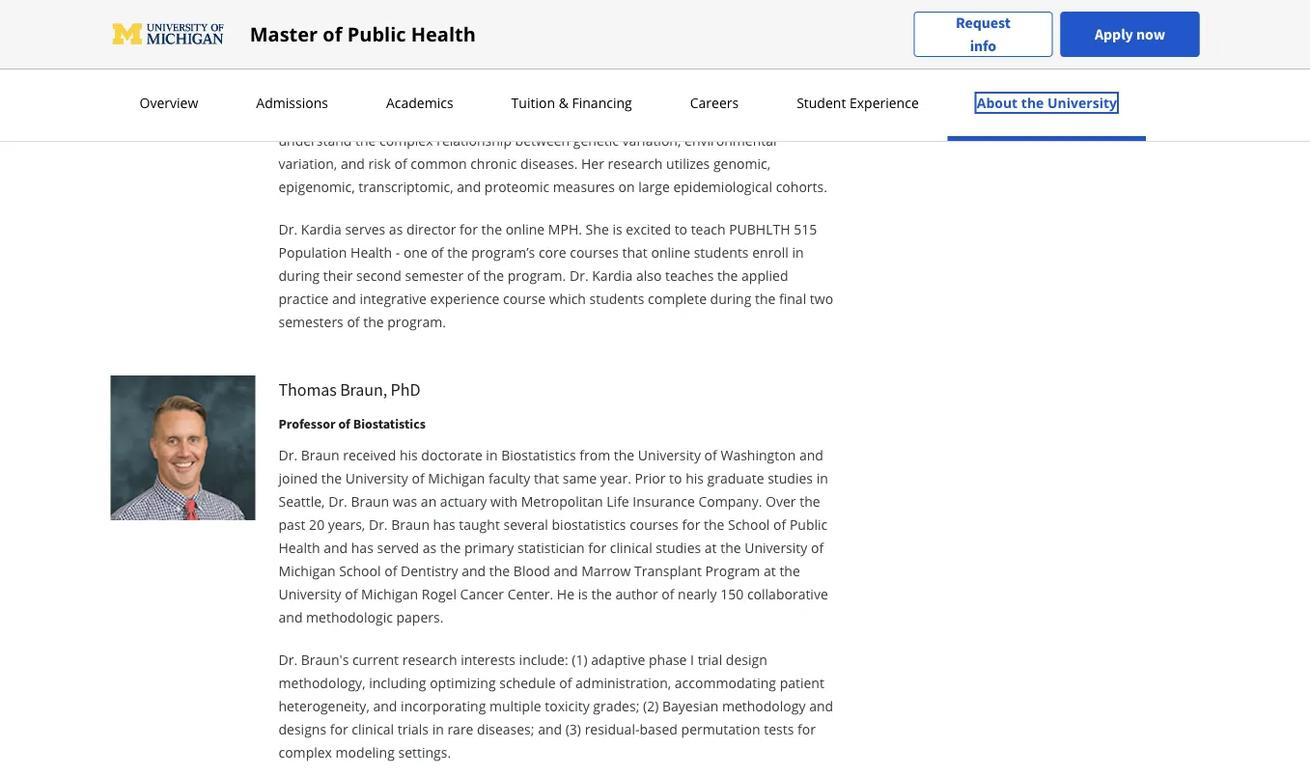 Task type: locate. For each thing, give the bounding box(es) containing it.
1 vertical spatial students
[[590, 289, 645, 308]]

thomas braun, phd image
[[111, 376, 255, 521]]

complete
[[648, 289, 707, 308]]

0 horizontal spatial kardia
[[301, 220, 342, 238]]

the down applied
[[755, 289, 776, 308]]

health inside dr. braun received his doctorate in biostatistics from the university of washington and joined the university of michigan faculty that same year. prior to his graduate studies in seattle, dr. braun was an actuary with metropolitan life insurance company. over the past 20 years, dr. braun has taught several biostatistics courses for the school of public health and has served as the primary statistician for clinical studies at the university of michigan school of dentistry and the blood and marrow transplant program at the university of michigan rogel cancer center. he is the author of nearly 150 collaborative and methodologic papers.
[[279, 539, 320, 557]]

sharon l.r. kardia, phd image
[[111, 0, 255, 43]]

0 horizontal spatial is
[[578, 585, 588, 603]]

1 vertical spatial public
[[790, 515, 828, 534]]

blood
[[514, 562, 551, 580]]

accommodating
[[675, 674, 777, 692]]

biostatistics inside dr. braun received his doctorate in biostatistics from the university of washington and joined the university of michigan faculty that same year. prior to his graduate studies in seattle, dr. braun was an actuary with metropolitan life insurance company. over the past 20 years, dr. braun has taught several biostatistics courses for the school of public health and has served as the primary statistician for clinical studies at the university of michigan school of dentistry and the blood and marrow transplant program at the university of michigan rogel cancer center. he is the author of nearly 150 collaborative and methodologic papers.
[[501, 446, 576, 464]]

1 vertical spatial michigan
[[279, 562, 336, 580]]

courses down 'she'
[[570, 243, 619, 261]]

2 horizontal spatial michigan
[[428, 469, 485, 487]]

michigan down 20
[[279, 562, 336, 580]]

for down biostatistics at the bottom of the page
[[588, 539, 607, 557]]

optimizing
[[430, 674, 496, 692]]

and left the (3)
[[538, 720, 562, 738]]

company.
[[699, 492, 763, 510]]

courses down insurance
[[630, 515, 679, 534]]

2 vertical spatial braun
[[391, 515, 430, 534]]

braun up the years,
[[351, 492, 389, 510]]

0 vertical spatial as
[[389, 220, 403, 238]]

integrative
[[360, 289, 427, 308]]

current
[[353, 651, 399, 669]]

1 vertical spatial studies
[[656, 539, 701, 557]]

0 horizontal spatial courses
[[570, 243, 619, 261]]

is right 'she'
[[613, 220, 623, 238]]

online up 'teaches'
[[651, 243, 691, 261]]

dentistry
[[401, 562, 458, 580]]

1 horizontal spatial as
[[423, 539, 437, 557]]

dr. up population
[[279, 220, 298, 238]]

multiple
[[490, 697, 541, 715]]

1 vertical spatial his
[[686, 469, 704, 487]]

1 horizontal spatial kardia
[[592, 266, 633, 284]]

that inside dr. kardia serves as director for the online mph. she is excited to teach pubhlth 515 population health - one of the program's core courses that online students enroll in during their second semester of the program. dr. kardia also teaches the applied practice and integrative experience course which students complete during the final two semesters of the program.
[[623, 243, 648, 261]]

and down patient
[[810, 697, 834, 715]]

program
[[706, 562, 761, 580]]

1 horizontal spatial program.
[[508, 266, 566, 284]]

of down "transplant"
[[662, 585, 675, 603]]

in
[[793, 243, 804, 261], [486, 446, 498, 464], [817, 469, 829, 487], [432, 720, 444, 738]]

program. up course
[[508, 266, 566, 284]]

at up collaborative
[[764, 562, 776, 580]]

in inside dr. kardia serves as director for the online mph. she is excited to teach pubhlth 515 population health - one of the program's core courses that online students enroll in during their second semester of the program. dr. kardia also teaches the applied practice and integrative experience course which students complete during the final two semesters of the program.
[[793, 243, 804, 261]]

at up program
[[705, 539, 717, 557]]

university
[[1048, 94, 1118, 112], [638, 446, 701, 464], [346, 469, 408, 487], [745, 539, 808, 557], [279, 585, 342, 603]]

1 horizontal spatial health
[[351, 243, 392, 261]]

0 vertical spatial program.
[[508, 266, 566, 284]]

as inside dr. kardia serves as director for the online mph. she is excited to teach pubhlth 515 population health - one of the program's core courses that online students enroll in during their second semester of the program. dr. kardia also teaches the applied practice and integrative experience course which students complete during the final two semesters of the program.
[[389, 220, 403, 238]]

methodologic
[[306, 608, 393, 626]]

his right received
[[400, 446, 418, 464]]

is right "he"
[[578, 585, 588, 603]]

1 vertical spatial health
[[351, 243, 392, 261]]

health up academics link
[[411, 21, 476, 47]]

1 horizontal spatial biostatistics
[[501, 446, 576, 464]]

1 vertical spatial braun
[[351, 492, 389, 510]]

incorporating
[[401, 697, 486, 715]]

professor
[[279, 415, 336, 433]]

dr. up joined
[[279, 446, 298, 464]]

during down applied
[[711, 289, 752, 308]]

master of public health
[[250, 21, 476, 47]]

&
[[559, 94, 569, 112]]

nearly
[[678, 585, 717, 603]]

dr.
[[279, 220, 298, 238], [570, 266, 589, 284], [279, 446, 298, 464], [329, 492, 348, 510], [369, 515, 388, 534], [279, 651, 298, 669]]

in inside dr. braun's current research interests include: (1) adaptive phase i trial design methodology, including optimizing schedule of administration, accommodating patient heterogeneity, and incorporating multiple toxicity grades; (2) bayesian methodology and designs for clinical trials in rare diseases; and (3) residual-based permutation tests for complex modeling settings.
[[432, 720, 444, 738]]

trials
[[398, 720, 429, 738]]

actuary
[[440, 492, 487, 510]]

michigan up papers.
[[361, 585, 418, 603]]

in left rare
[[432, 720, 444, 738]]

0 vertical spatial braun
[[301, 446, 340, 464]]

braun up joined
[[301, 446, 340, 464]]

1 horizontal spatial public
[[790, 515, 828, 534]]

braun
[[301, 446, 340, 464], [351, 492, 389, 510], [391, 515, 430, 534]]

methodology,
[[279, 674, 366, 692]]

0 vertical spatial kardia
[[301, 220, 342, 238]]

michigan down doctorate
[[428, 469, 485, 487]]

students down teach
[[694, 243, 749, 261]]

for
[[460, 220, 478, 238], [682, 515, 701, 534], [588, 539, 607, 557], [330, 720, 348, 738], [798, 720, 816, 738]]

dr. up which
[[570, 266, 589, 284]]

the
[[1022, 94, 1045, 112], [482, 220, 502, 238], [447, 243, 468, 261], [484, 266, 504, 284], [718, 266, 738, 284], [755, 289, 776, 308], [363, 312, 384, 331], [614, 446, 635, 464], [321, 469, 342, 487], [800, 492, 821, 510], [704, 515, 725, 534], [440, 539, 461, 557], [721, 539, 741, 557], [490, 562, 510, 580], [780, 562, 801, 580], [592, 585, 612, 603]]

biostatistics
[[353, 415, 426, 433], [501, 446, 576, 464]]

students down also
[[590, 289, 645, 308]]

2 horizontal spatial health
[[411, 21, 476, 47]]

for inside dr. kardia serves as director for the online mph. she is excited to teach pubhlth 515 population health - one of the program's core courses that online students enroll in during their second semester of the program. dr. kardia also teaches the applied practice and integrative experience course which students complete during the final two semesters of the program.
[[460, 220, 478, 238]]

and inside dr. kardia serves as director for the online mph. she is excited to teach pubhlth 515 population health - one of the program's core courses that online students enroll in during their second semester of the program. dr. kardia also teaches the applied practice and integrative experience course which students complete during the final two semesters of the program.
[[332, 289, 356, 308]]

2 vertical spatial health
[[279, 539, 320, 557]]

as up -
[[389, 220, 403, 238]]

of right semesters
[[347, 312, 360, 331]]

from
[[580, 446, 611, 464]]

year.
[[601, 469, 632, 487]]

admissions link
[[250, 94, 334, 112]]

0 horizontal spatial school
[[339, 562, 381, 580]]

clinical
[[610, 539, 653, 557], [352, 720, 394, 738]]

1 vertical spatial as
[[423, 539, 437, 557]]

to right prior
[[669, 469, 682, 487]]

washington
[[721, 446, 796, 464]]

thomas
[[279, 379, 337, 401]]

school down served
[[339, 562, 381, 580]]

0 vertical spatial courses
[[570, 243, 619, 261]]

studies up "transplant"
[[656, 539, 701, 557]]

during up practice
[[279, 266, 320, 284]]

courses inside dr. braun received his doctorate in biostatistics from the university of washington and joined the university of michigan faculty that same year. prior to his graduate studies in seattle, dr. braun was an actuary with metropolitan life insurance company. over the past 20 years, dr. braun has taught several biostatistics courses for the school of public health and has served as the primary statistician for clinical studies at the university of michigan school of dentistry and the blood and marrow transplant program at the university of michigan rogel cancer center. he is the author of nearly 150 collaborative and methodologic papers.
[[630, 515, 679, 534]]

dr. left 'braun's'
[[279, 651, 298, 669]]

1 vertical spatial at
[[764, 562, 776, 580]]

the left applied
[[718, 266, 738, 284]]

careers
[[690, 94, 739, 112]]

online up program's
[[506, 220, 545, 238]]

received
[[343, 446, 396, 464]]

health down serves
[[351, 243, 392, 261]]

0 vertical spatial school
[[728, 515, 770, 534]]

rogel
[[422, 585, 457, 603]]

as up dentistry
[[423, 539, 437, 557]]

1 vertical spatial online
[[651, 243, 691, 261]]

0 horizontal spatial clinical
[[352, 720, 394, 738]]

apply now
[[1095, 25, 1166, 44]]

2 horizontal spatial braun
[[391, 515, 430, 534]]

0 horizontal spatial health
[[279, 539, 320, 557]]

author
[[616, 585, 658, 603]]

program's
[[472, 243, 535, 261]]

1 vertical spatial clinical
[[352, 720, 394, 738]]

1 horizontal spatial has
[[433, 515, 456, 534]]

and down their
[[332, 289, 356, 308]]

0 horizontal spatial his
[[400, 446, 418, 464]]

is
[[613, 220, 623, 238], [578, 585, 588, 603]]

toxicity
[[545, 697, 590, 715]]

0 horizontal spatial that
[[534, 469, 559, 487]]

their
[[323, 266, 353, 284]]

1 horizontal spatial clinical
[[610, 539, 653, 557]]

0 horizontal spatial online
[[506, 220, 545, 238]]

the up year.
[[614, 446, 635, 464]]

1 vertical spatial biostatistics
[[501, 446, 576, 464]]

of up collaborative
[[811, 539, 824, 557]]

1 horizontal spatial michigan
[[361, 585, 418, 603]]

of up methodologic
[[345, 585, 358, 603]]

0 vertical spatial students
[[694, 243, 749, 261]]

has
[[433, 515, 456, 534], [351, 539, 374, 557]]

financing
[[572, 94, 632, 112]]

1 vertical spatial courses
[[630, 515, 679, 534]]

1 horizontal spatial that
[[623, 243, 648, 261]]

0 horizontal spatial at
[[705, 539, 717, 557]]

the down program's
[[484, 266, 504, 284]]

permutation
[[682, 720, 761, 738]]

student
[[797, 94, 846, 112]]

braun,
[[340, 379, 387, 401]]

and down the years,
[[324, 539, 348, 557]]

school down company.
[[728, 515, 770, 534]]

0 vertical spatial at
[[705, 539, 717, 557]]

and right washington
[[800, 446, 824, 464]]

0 vertical spatial clinical
[[610, 539, 653, 557]]

biostatistics up faculty
[[501, 446, 576, 464]]

thomas braun, phd
[[279, 379, 421, 401]]

final
[[779, 289, 807, 308]]

program.
[[508, 266, 566, 284], [388, 312, 446, 331]]

biostatistics
[[552, 515, 626, 534]]

for right director
[[460, 220, 478, 238]]

0 vertical spatial to
[[675, 220, 688, 238]]

apply
[[1095, 25, 1134, 44]]

0 vertical spatial studies
[[768, 469, 813, 487]]

public down over
[[790, 515, 828, 534]]

kardia up population
[[301, 220, 342, 238]]

1 horizontal spatial school
[[728, 515, 770, 534]]

his up insurance
[[686, 469, 704, 487]]

in down 515
[[793, 243, 804, 261]]

has down the years,
[[351, 539, 374, 557]]

braun down was
[[391, 515, 430, 534]]

1 horizontal spatial during
[[711, 289, 752, 308]]

1 vertical spatial that
[[534, 469, 559, 487]]

careers link
[[685, 94, 745, 112]]

biostatistics up received
[[353, 415, 426, 433]]

for down heterogeneity,
[[330, 720, 348, 738]]

1 horizontal spatial is
[[613, 220, 623, 238]]

university up methodologic
[[279, 585, 342, 603]]

and up cancer
[[462, 562, 486, 580]]

of up toxicity at the left bottom of page
[[559, 674, 572, 692]]

heterogeneity,
[[279, 697, 370, 715]]

which
[[549, 289, 586, 308]]

research
[[402, 651, 457, 669]]

and down including
[[373, 697, 397, 715]]

that up metropolitan
[[534, 469, 559, 487]]

0 horizontal spatial braun
[[301, 446, 340, 464]]

the down primary
[[490, 562, 510, 580]]

0 vertical spatial biostatistics
[[353, 415, 426, 433]]

university down apply
[[1048, 94, 1118, 112]]

professor of biostatistics
[[279, 415, 426, 433]]

primary
[[465, 539, 514, 557]]

insurance
[[633, 492, 695, 510]]

1 vertical spatial during
[[711, 289, 752, 308]]

clinical up marrow
[[610, 539, 653, 557]]

1 horizontal spatial students
[[694, 243, 749, 261]]

to
[[675, 220, 688, 238], [669, 469, 682, 487]]

for right the tests
[[798, 720, 816, 738]]

marrow
[[582, 562, 631, 580]]

that
[[623, 243, 648, 261], [534, 469, 559, 487]]

1 vertical spatial to
[[669, 469, 682, 487]]

0 horizontal spatial program.
[[388, 312, 446, 331]]

program. down the integrative
[[388, 312, 446, 331]]

courses
[[570, 243, 619, 261], [630, 515, 679, 534]]

health
[[411, 21, 476, 47], [351, 243, 392, 261], [279, 539, 320, 557]]

0 horizontal spatial has
[[351, 539, 374, 557]]

has down an
[[433, 515, 456, 534]]

apply now button
[[1061, 12, 1200, 57]]

1 vertical spatial is
[[578, 585, 588, 603]]

0 vertical spatial during
[[279, 266, 320, 284]]

the right over
[[800, 492, 821, 510]]

0 vertical spatial is
[[613, 220, 623, 238]]

1 horizontal spatial courses
[[630, 515, 679, 534]]

0 vertical spatial public
[[347, 21, 406, 47]]

now
[[1137, 25, 1166, 44]]

to left teach
[[675, 220, 688, 238]]

about the university
[[977, 94, 1118, 112]]

public up "academics" at top
[[347, 21, 406, 47]]

0 horizontal spatial biostatistics
[[353, 415, 426, 433]]

tuition
[[512, 94, 555, 112]]

0 vertical spatial that
[[623, 243, 648, 261]]

1 vertical spatial kardia
[[592, 266, 633, 284]]

1 horizontal spatial at
[[764, 562, 776, 580]]

(1)
[[572, 651, 588, 669]]

population
[[279, 243, 347, 261]]

papers.
[[397, 608, 444, 626]]

kardia left also
[[592, 266, 633, 284]]

that down excited
[[623, 243, 648, 261]]

public
[[347, 21, 406, 47], [790, 515, 828, 534]]

clinical up modeling
[[352, 720, 394, 738]]

0 horizontal spatial as
[[389, 220, 403, 238]]



Task type: vqa. For each thing, say whether or not it's contained in the screenshot.
received
yes



Task type: describe. For each thing, give the bounding box(es) containing it.
teaches
[[666, 266, 714, 284]]

excited
[[626, 220, 671, 238]]

university up prior
[[638, 446, 701, 464]]

and up 'braun's'
[[279, 608, 303, 626]]

request info button
[[914, 11, 1053, 57]]

patient
[[780, 674, 825, 692]]

in right graduate at the right of the page
[[817, 469, 829, 487]]

braun's
[[301, 651, 349, 669]]

faculty
[[489, 469, 531, 487]]

schedule
[[500, 674, 556, 692]]

1 horizontal spatial online
[[651, 243, 691, 261]]

serves
[[345, 220, 386, 238]]

taught
[[459, 515, 500, 534]]

interests
[[461, 651, 516, 669]]

0 horizontal spatial studies
[[656, 539, 701, 557]]

rare
[[448, 720, 474, 738]]

tuition & financing
[[512, 94, 632, 112]]

dr. braun's current research interests include: (1) adaptive phase i trial design methodology, including optimizing schedule of administration, accommodating patient heterogeneity, and incorporating multiple toxicity grades; (2) bayesian methodology and designs for clinical trials in rare diseases; and (3) residual-based permutation tests for complex modeling settings.
[[279, 651, 834, 762]]

is inside dr. kardia serves as director for the online mph. she is excited to teach pubhlth 515 population health - one of the program's core courses that online students enroll in during their second semester of the program. dr. kardia also teaches the applied practice and integrative experience course which students complete during the final two semesters of the program.
[[613, 220, 623, 238]]

0 vertical spatial his
[[400, 446, 418, 464]]

of down served
[[385, 562, 397, 580]]

1 horizontal spatial braun
[[351, 492, 389, 510]]

the down the integrative
[[363, 312, 384, 331]]

is inside dr. braun received his doctorate in biostatistics from the university of washington and joined the university of michigan faculty that same year. prior to his graduate studies in seattle, dr. braun was an actuary with metropolitan life insurance company. over the past 20 years, dr. braun has taught several biostatistics courses for the school of public health and has served as the primary statistician for clinical studies at the university of michigan school of dentistry and the blood and marrow transplant program at the university of michigan rogel cancer center. he is the author of nearly 150 collaborative and methodologic papers.
[[578, 585, 588, 603]]

experience
[[850, 94, 919, 112]]

in up faculty
[[486, 446, 498, 464]]

0 vertical spatial health
[[411, 21, 476, 47]]

served
[[377, 539, 419, 557]]

request info
[[956, 13, 1011, 56]]

graduate
[[708, 469, 765, 487]]

1 vertical spatial program.
[[388, 312, 446, 331]]

150
[[721, 585, 744, 603]]

tests
[[764, 720, 794, 738]]

metropolitan
[[521, 492, 603, 510]]

university down over
[[745, 539, 808, 557]]

1 vertical spatial school
[[339, 562, 381, 580]]

doctorate
[[421, 446, 483, 464]]

trial
[[698, 651, 723, 669]]

dr. inside dr. braun's current research interests include: (1) adaptive phase i trial design methodology, including optimizing schedule of administration, accommodating patient heterogeneity, and incorporating multiple toxicity grades; (2) bayesian methodology and designs for clinical trials in rare diseases; and (3) residual-based permutation tests for complex modeling settings.
[[279, 651, 298, 669]]

including
[[369, 674, 426, 692]]

life
[[607, 492, 630, 510]]

enroll
[[753, 243, 789, 261]]

semesters
[[279, 312, 344, 331]]

overview
[[140, 94, 198, 112]]

two
[[810, 289, 834, 308]]

to inside dr. braun received his doctorate in biostatistics from the university of washington and joined the university of michigan faculty that same year. prior to his graduate studies in seattle, dr. braun was an actuary with metropolitan life insurance company. over the past 20 years, dr. braun has taught several biostatistics courses for the school of public health and has served as the primary statistician for clinical studies at the university of michigan school of dentistry and the blood and marrow transplant program at the university of michigan rogel cancer center. he is the author of nearly 150 collaborative and methodologic papers.
[[669, 469, 682, 487]]

years,
[[328, 515, 365, 534]]

0 vertical spatial has
[[433, 515, 456, 534]]

the up semester
[[447, 243, 468, 261]]

modeling
[[336, 743, 395, 762]]

he
[[557, 585, 575, 603]]

the down company.
[[704, 515, 725, 534]]

of up experience
[[467, 266, 480, 284]]

admissions
[[256, 94, 328, 112]]

of up an
[[412, 469, 425, 487]]

and up "he"
[[554, 562, 578, 580]]

applied
[[742, 266, 789, 284]]

past
[[279, 515, 306, 534]]

design
[[726, 651, 768, 669]]

same
[[563, 469, 597, 487]]

dr. up served
[[369, 515, 388, 534]]

for down insurance
[[682, 515, 701, 534]]

of down thomas braun, phd
[[338, 415, 351, 433]]

dr. braun received his doctorate in biostatistics from the university of washington and joined the university of michigan faculty that same year. prior to his graduate studies in seattle, dr. braun was an actuary with metropolitan life insurance company. over the past 20 years, dr. braun has taught several biostatistics courses for the school of public health and has served as the primary statistician for clinical studies at the university of michigan school of dentistry and the blood and marrow transplant program at the university of michigan rogel cancer center. he is the author of nearly 150 collaborative and methodologic papers.
[[279, 446, 829, 626]]

0 vertical spatial online
[[506, 220, 545, 238]]

course
[[503, 289, 546, 308]]

pubhlth
[[729, 220, 791, 238]]

to inside dr. kardia serves as director for the online mph. she is excited to teach pubhlth 515 population health - one of the program's core courses that online students enroll in during their second semester of the program. dr. kardia also teaches the applied practice and integrative experience course which students complete during the final two semesters of the program.
[[675, 220, 688, 238]]

515
[[794, 220, 817, 238]]

methodology
[[722, 697, 806, 715]]

university of michigan image
[[111, 19, 227, 50]]

second
[[357, 266, 402, 284]]

based
[[640, 720, 678, 738]]

health inside dr. kardia serves as director for the online mph. she is excited to teach pubhlth 515 population health - one of the program's core courses that online students enroll in during their second semester of the program. dr. kardia also teaches the applied practice and integrative experience course which students complete during the final two semesters of the program.
[[351, 243, 392, 261]]

diseases;
[[477, 720, 535, 738]]

(3)
[[566, 720, 582, 738]]

0 horizontal spatial students
[[590, 289, 645, 308]]

the down marrow
[[592, 585, 612, 603]]

1 horizontal spatial studies
[[768, 469, 813, 487]]

of right 'one'
[[431, 243, 444, 261]]

one
[[404, 243, 428, 261]]

experience
[[430, 289, 500, 308]]

teach
[[691, 220, 726, 238]]

student experience link
[[791, 94, 925, 112]]

of up graduate at the right of the page
[[705, 446, 718, 464]]

the right joined
[[321, 469, 342, 487]]

was
[[393, 492, 417, 510]]

an
[[421, 492, 437, 510]]

mph.
[[549, 220, 582, 238]]

the up program
[[721, 539, 741, 557]]

several
[[504, 515, 549, 534]]

semester
[[405, 266, 464, 284]]

1 horizontal spatial his
[[686, 469, 704, 487]]

2 vertical spatial michigan
[[361, 585, 418, 603]]

adaptive
[[591, 651, 646, 669]]

university down received
[[346, 469, 408, 487]]

over
[[766, 492, 796, 510]]

dr. kardia serves as director for the online mph. she is excited to teach pubhlth 515 population health - one of the program's core courses that online students enroll in during their second semester of the program. dr. kardia also teaches the applied practice and integrative experience course which students complete during the final two semesters of the program.
[[279, 220, 834, 331]]

overview link
[[134, 94, 204, 112]]

public inside dr. braun received his doctorate in biostatistics from the university of washington and joined the university of michigan faculty that same year. prior to his graduate studies in seattle, dr. braun was an actuary with metropolitan life insurance company. over the past 20 years, dr. braun has taught several biostatistics courses for the school of public health and has served as the primary statistician for clinical studies at the university of michigan school of dentistry and the blood and marrow transplant program at the university of michigan rogel cancer center. he is the author of nearly 150 collaborative and methodologic papers.
[[790, 515, 828, 534]]

courses inside dr. kardia serves as director for the online mph. she is excited to teach pubhlth 515 population health - one of the program's core courses that online students enroll in during their second semester of the program. dr. kardia also teaches the applied practice and integrative experience course which students complete during the final two semesters of the program.
[[570, 243, 619, 261]]

complex
[[279, 743, 332, 762]]

the up collaborative
[[780, 562, 801, 580]]

prior
[[635, 469, 666, 487]]

the up dentistry
[[440, 539, 461, 557]]

tuition & financing link
[[506, 94, 638, 112]]

settings.
[[398, 743, 451, 762]]

0 vertical spatial michigan
[[428, 469, 485, 487]]

cancer
[[460, 585, 504, 603]]

0 horizontal spatial during
[[279, 266, 320, 284]]

the right about
[[1022, 94, 1045, 112]]

dr. up the years,
[[329, 492, 348, 510]]

of down over
[[774, 515, 787, 534]]

include:
[[519, 651, 569, 669]]

that inside dr. braun received his doctorate in biostatistics from the university of washington and joined the university of michigan faculty that same year. prior to his graduate studies in seattle, dr. braun was an actuary with metropolitan life insurance company. over the past 20 years, dr. braun has taught several biostatistics courses for the school of public health and has served as the primary statistician for clinical studies at the university of michigan school of dentistry and the blood and marrow transplant program at the university of michigan rogel cancer center. he is the author of nearly 150 collaborative and methodologic papers.
[[534, 469, 559, 487]]

(2)
[[643, 697, 659, 715]]

with
[[491, 492, 518, 510]]

practice
[[279, 289, 329, 308]]

director
[[407, 220, 456, 238]]

of right the master
[[323, 21, 342, 47]]

20
[[309, 515, 325, 534]]

clinical inside dr. braun received his doctorate in biostatistics from the university of washington and joined the university of michigan faculty that same year. prior to his graduate studies in seattle, dr. braun was an actuary with metropolitan life insurance company. over the past 20 years, dr. braun has taught several biostatistics courses for the school of public health and has served as the primary statistician for clinical studies at the university of michigan school of dentistry and the blood and marrow transplant program at the university of michigan rogel cancer center. he is the author of nearly 150 collaborative and methodologic papers.
[[610, 539, 653, 557]]

request
[[956, 13, 1011, 32]]

clinical inside dr. braun's current research interests include: (1) adaptive phase i trial design methodology, including optimizing schedule of administration, accommodating patient heterogeneity, and incorporating multiple toxicity grades; (2) bayesian methodology and designs for clinical trials in rare diseases; and (3) residual-based permutation tests for complex modeling settings.
[[352, 720, 394, 738]]

0 horizontal spatial public
[[347, 21, 406, 47]]

academics link
[[381, 94, 459, 112]]

residual-
[[585, 720, 640, 738]]

as inside dr. braun received his doctorate in biostatistics from the university of washington and joined the university of michigan faculty that same year. prior to his graduate studies in seattle, dr. braun was an actuary with metropolitan life insurance company. over the past 20 years, dr. braun has taught several biostatistics courses for the school of public health and has served as the primary statistician for clinical studies at the university of michigan school of dentistry and the blood and marrow transplant program at the university of michigan rogel cancer center. he is the author of nearly 150 collaborative and methodologic papers.
[[423, 539, 437, 557]]

statistician
[[518, 539, 585, 557]]

she
[[586, 220, 609, 238]]

master
[[250, 21, 318, 47]]

1 vertical spatial has
[[351, 539, 374, 557]]

the up program's
[[482, 220, 502, 238]]

of inside dr. braun's current research interests include: (1) adaptive phase i trial design methodology, including optimizing schedule of administration, accommodating patient heterogeneity, and incorporating multiple toxicity grades; (2) bayesian methodology and designs for clinical trials in rare diseases; and (3) residual-based permutation tests for complex modeling settings.
[[559, 674, 572, 692]]

core
[[539, 243, 567, 261]]

phase
[[649, 651, 687, 669]]

0 horizontal spatial michigan
[[279, 562, 336, 580]]



